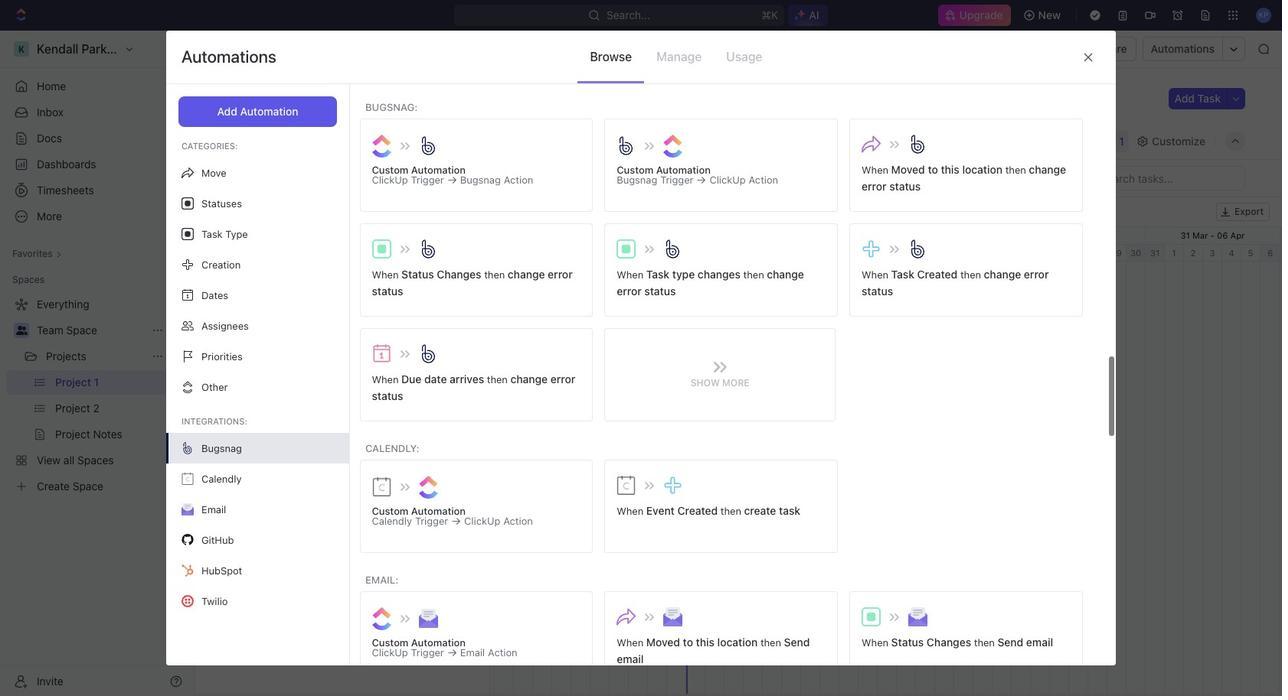 Task type: locate. For each thing, give the bounding box(es) containing it.
team space
[[224, 42, 284, 55], [37, 324, 97, 337]]

1 vertical spatial clickup trigger
[[372, 647, 444, 659]]

share button
[[1089, 37, 1136, 61]]

0 horizontal spatial 4
[[635, 248, 641, 258]]

custom automation for email:
[[372, 637, 466, 649]]

0 horizontal spatial location
[[717, 636, 758, 649]]

column header down "today" button
[[218, 227, 241, 261]]

0 vertical spatial changes
[[437, 268, 481, 281]]

event
[[646, 505, 675, 518]]

created right event at the bottom right of page
[[677, 505, 718, 518]]

- left 06
[[1211, 231, 1215, 240]]

status up 17 mar - 23 mar on the right of the page
[[889, 180, 921, 193]]

team space up projects
[[37, 324, 97, 337]]

error for task created
[[1024, 268, 1049, 281]]

team space link up 'projects' link
[[37, 319, 146, 343]]

31 right '30' element
[[1150, 248, 1160, 258]]

4 right 2 element at the top left of page
[[635, 248, 641, 258]]

0 horizontal spatial today
[[214, 206, 240, 218]]

27 element containing 27
[[1069, 245, 1088, 262]]

- inside 03 mar - 09 mar element
[[674, 231, 678, 240]]

1 vertical spatial created
[[677, 505, 718, 518]]

25 element down 24
[[1031, 245, 1050, 262]]

changes
[[698, 268, 741, 281]]

trigger
[[411, 174, 444, 186], [660, 174, 693, 186], [415, 515, 448, 528], [411, 647, 444, 659]]

trigger left hide
[[411, 174, 444, 186]]

task image up assignees 'button'
[[372, 135, 391, 158]]

1 vertical spatial calendly
[[372, 515, 412, 528]]

0 vertical spatial clickup trigger
[[372, 174, 444, 186]]

team right user group image
[[224, 42, 250, 55]]

space
[[253, 42, 284, 55], [66, 324, 97, 337]]

25 feb - 02 mar element
[[476, 227, 610, 244]]

- up the 13 element
[[808, 231, 812, 240]]

0 vertical spatial moved
[[891, 163, 925, 176]]

when due date arrives then
[[372, 373, 510, 386]]

email
[[1026, 636, 1053, 649], [617, 653, 644, 666]]

0 vertical spatial assignees
[[378, 172, 423, 184]]

create
[[744, 505, 776, 518]]

hide button
[[443, 169, 476, 188]]

automation for bugsnag:
[[411, 164, 466, 176]]

30 up 27
[[1083, 231, 1094, 240]]

27 element down 24 mar - 30 mar element at the top right of the page
[[1069, 245, 1088, 262]]

5 down 31 mar - 06 apr element
[[1248, 248, 1253, 258]]

show more
[[691, 378, 750, 389]]

0 horizontal spatial clickup action
[[464, 515, 533, 528]]

1 clickup trigger from the top
[[372, 174, 444, 186]]

add automation
[[217, 105, 298, 118]]

0 horizontal spatial 26 element
[[495, 245, 514, 262]]

- for 06
[[1211, 231, 1215, 240]]

4 mar from the left
[[827, 231, 842, 240]]

2
[[1191, 248, 1196, 258]]

gantt
[[431, 134, 459, 147]]

then inside the when task created then
[[960, 269, 981, 281]]

0 vertical spatial when moved to this location then
[[862, 163, 1029, 176]]

column header
[[195, 227, 218, 261], [218, 227, 241, 261], [440, 227, 463, 261]]

project 1 - 0.00% row
[[195, 262, 489, 289]]

this for error
[[941, 163, 960, 176]]

change for moved to this location
[[1029, 163, 1066, 176]]

docs link
[[6, 126, 188, 151]]

0 vertical spatial 1
[[295, 87, 304, 109]]

change error status
[[862, 163, 1066, 193], [372, 268, 573, 298], [617, 268, 804, 298], [862, 268, 1049, 298], [372, 373, 575, 403]]

1 vertical spatial clickup action
[[464, 515, 533, 528]]

8 element
[[705, 245, 725, 262]]

automation inside button
[[240, 105, 298, 118]]

bugsnag for trigger
[[617, 174, 657, 186]]

0 vertical spatial space
[[253, 42, 284, 55]]

0 vertical spatial location
[[962, 163, 1003, 176]]

custom automation down gantt link
[[372, 164, 466, 176]]

manage
[[656, 50, 702, 64]]

calendly trigger
[[372, 515, 448, 528]]

mar right 09
[[694, 231, 710, 240]]

task type
[[201, 228, 248, 240]]

automations
[[1151, 42, 1215, 55], [182, 47, 276, 67]]

- left 09
[[674, 231, 678, 240]]

1 vertical spatial to
[[683, 636, 693, 649]]

calendly for calendly trigger
[[372, 515, 412, 528]]

1 left customize button
[[1119, 134, 1124, 147]]

- inside 10 mar - 16 mar element
[[808, 231, 812, 240]]

1 send from the left
[[784, 636, 810, 649]]

due
[[401, 373, 422, 386]]

add inside button
[[217, 105, 237, 118]]

space inside sidebar navigation
[[66, 324, 97, 337]]

1 horizontal spatial automations
[[1151, 42, 1215, 55]]

22 element
[[973, 245, 993, 262]]

1 vertical spatial changes
[[927, 636, 971, 649]]

0 vertical spatial clickup action
[[710, 174, 778, 186]]

0 horizontal spatial 30
[[1083, 231, 1094, 240]]

1 horizontal spatial moved
[[891, 163, 925, 176]]

row
[[195, 227, 489, 262]]

1 inside dropdown button
[[1119, 134, 1124, 147]]

2 send from the left
[[998, 636, 1023, 649]]

name column header
[[241, 227, 440, 261]]

location for send
[[717, 636, 758, 649]]

team space right user group image
[[224, 42, 284, 55]]

trigger down task image
[[415, 515, 448, 528]]

0 vertical spatial team space
[[224, 42, 284, 55]]

- for 09
[[674, 231, 678, 240]]

1 vertical spatial email
[[617, 653, 644, 666]]

17 right 16 'element'
[[882, 248, 891, 258]]

clickup action
[[710, 174, 778, 186], [464, 515, 533, 528]]

status
[[401, 268, 434, 281], [891, 636, 924, 649]]

show
[[691, 378, 720, 389]]

29 element left 31 element
[[1107, 245, 1127, 262]]

16
[[815, 231, 824, 240], [863, 248, 873, 258]]

1 vertical spatial team space link
[[37, 319, 146, 343]]

0 vertical spatial 31
[[1181, 231, 1190, 240]]

add up categories:
[[217, 105, 237, 118]]

task
[[779, 505, 800, 518]]

1 vertical spatial when moved to this location then
[[617, 636, 784, 649]]

3 down 31 mar - 06 apr element
[[1210, 248, 1215, 258]]

1 horizontal spatial status
[[891, 636, 924, 649]]

2 27 element from the left
[[1069, 245, 1088, 262]]

2 - from the left
[[808, 231, 812, 240]]

when
[[862, 164, 888, 176], [372, 269, 399, 281], [617, 269, 644, 281], [862, 269, 888, 281], [372, 374, 399, 386], [617, 505, 644, 518], [617, 637, 644, 649], [862, 637, 888, 649]]

calendly up the 'email:'
[[372, 515, 412, 528]]

then
[[1005, 164, 1026, 176], [484, 269, 505, 281], [743, 269, 764, 281], [960, 269, 981, 281], [487, 374, 508, 386], [721, 505, 741, 518], [760, 637, 781, 649], [974, 637, 995, 649]]

20 element
[[935, 245, 954, 262]]

clickup
[[372, 174, 408, 186], [710, 174, 746, 186], [464, 515, 500, 528], [372, 647, 408, 659]]

4
[[635, 248, 641, 258], [1229, 248, 1234, 258]]

2 horizontal spatial bugsnag
[[617, 174, 657, 186]]

0 horizontal spatial 25 element
[[476, 245, 495, 262]]

2 element
[[591, 245, 610, 262]]

today
[[214, 206, 240, 218], [690, 265, 712, 274]]

1 26 element from the left
[[495, 245, 514, 262]]

1 horizontal spatial add
[[1175, 92, 1195, 105]]

31 mar - 06 apr
[[1181, 231, 1245, 240]]

mar up 19
[[923, 231, 939, 240]]

github
[[201, 535, 234, 547]]

1 - from the left
[[674, 231, 678, 240]]

16 element
[[859, 245, 878, 262]]

custom automation down the 'email:'
[[372, 637, 466, 649]]

custom automation up 03 mar - 09 mar
[[617, 164, 711, 176]]

error
[[862, 180, 887, 193], [548, 268, 573, 281], [1024, 268, 1049, 281], [617, 285, 642, 298], [550, 373, 575, 386]]

custom down "calendar"
[[372, 164, 409, 176]]

0 vertical spatial 30
[[1083, 231, 1094, 240]]

to for error
[[928, 163, 938, 176]]

change down 25 feb - 02 mar element
[[508, 268, 545, 281]]

- for 30
[[1076, 231, 1080, 240]]

add inside button
[[1175, 92, 1195, 105]]

6
[[674, 248, 679, 258], [1267, 248, 1273, 258]]

mar up 14 element
[[827, 231, 842, 240]]

1 horizontal spatial created
[[917, 268, 958, 281]]

23
[[948, 231, 959, 240]]

2 vertical spatial 1
[[1172, 248, 1176, 258]]

1 vertical spatial team
[[37, 324, 63, 337]]

- for 16
[[808, 231, 812, 240]]

1 horizontal spatial assignees
[[378, 172, 423, 184]]

calendar
[[357, 134, 402, 147]]

0 horizontal spatial when moved to this location then
[[617, 636, 784, 649]]

to
[[928, 163, 938, 176], [683, 636, 693, 649]]

assignees down "calendar"
[[378, 172, 423, 184]]

6 down 03 mar - 09 mar element
[[674, 248, 679, 258]]

1 horizontal spatial 25 element
[[1031, 245, 1050, 262]]

tree grid
[[195, 227, 489, 695]]

1 horizontal spatial when moved to this location then
[[862, 163, 1029, 176]]

created down the 20 element
[[917, 268, 958, 281]]

status down "due"
[[372, 390, 403, 403]]

then inside the when status changes then send email
[[974, 637, 995, 649]]

17 for 17
[[882, 248, 891, 258]]

26 element left 27
[[1050, 245, 1069, 262]]

1 horizontal spatial bugsnag
[[460, 174, 501, 186]]

0 horizontal spatial assignees
[[201, 320, 249, 332]]

email for email action
[[460, 647, 485, 659]]

2 clickup trigger from the top
[[372, 647, 444, 659]]

created for task created
[[917, 268, 958, 281]]

automations up the project
[[182, 47, 276, 67]]

email:
[[365, 574, 398, 587]]

task left type
[[646, 268, 670, 281]]

column header left the type on the left of the page
[[195, 227, 218, 261]]

1 vertical spatial 16
[[863, 248, 873, 258]]

31
[[1181, 231, 1190, 240], [1150, 248, 1160, 258]]

0 vertical spatial team
[[224, 42, 250, 55]]

3
[[616, 248, 622, 258], [1210, 248, 1215, 258]]

custom automation down task image
[[372, 505, 466, 518]]

0 horizontal spatial 28 element
[[533, 245, 552, 262]]

- inside 24 mar - 30 mar element
[[1076, 231, 1080, 240]]

1 horizontal spatial 3
[[1210, 248, 1215, 258]]

5 mar from the left
[[923, 231, 939, 240]]

1 vertical spatial this
[[696, 636, 715, 649]]

28 element left 29
[[1088, 245, 1107, 262]]

2 horizontal spatial 1
[[1172, 248, 1176, 258]]

change down the 12 element
[[767, 268, 804, 281]]

1 vertical spatial 17
[[882, 248, 891, 258]]

mar right 24
[[1058, 231, 1074, 240]]

twilio
[[201, 596, 228, 608]]

1 column header from the left
[[195, 227, 218, 261]]

0 horizontal spatial 6
[[674, 248, 679, 258]]

0 vertical spatial today
[[214, 206, 240, 218]]

today up task type
[[214, 206, 240, 218]]

0 horizontal spatial this
[[696, 636, 715, 649]]

when inside the when status changes then send email
[[862, 637, 888, 649]]

assignees button
[[359, 169, 430, 188]]

change for status changes
[[508, 268, 545, 281]]

1 horizontal spatial email
[[1026, 636, 1053, 649]]

tree inside sidebar navigation
[[6, 293, 188, 499]]

0 horizontal spatial 5
[[654, 248, 660, 258]]

change for task created
[[984, 268, 1021, 281]]

09
[[681, 231, 692, 240]]

1 horizontal spatial team
[[224, 42, 250, 55]]

custom down calendly:
[[372, 505, 409, 518]]

3 right 2 element at the top left of page
[[616, 248, 622, 258]]

10 mar - 16 mar
[[778, 231, 842, 240]]

29 element down 25 feb - 02 mar element
[[552, 245, 571, 262]]

today button
[[208, 203, 246, 221]]

1 horizontal spatial this
[[941, 163, 960, 176]]

28 element
[[533, 245, 552, 262], [1088, 245, 1107, 262]]

calendly right calendly image
[[201, 473, 242, 486]]

1 horizontal spatial 5
[[1248, 248, 1253, 258]]

1 horizontal spatial send
[[998, 636, 1023, 649]]

5
[[654, 248, 660, 258], [1248, 248, 1253, 258]]

5 down 03 mar - 09 mar
[[654, 248, 660, 258]]

custom for calendly:
[[372, 505, 409, 518]]

clickup right bugsnag trigger
[[710, 174, 746, 186]]

1 6 from the left
[[674, 248, 679, 258]]

action
[[504, 174, 533, 186], [749, 174, 778, 186], [503, 515, 533, 528], [488, 647, 517, 659]]

column header up the when status changes then
[[440, 227, 463, 261]]

1 vertical spatial team space
[[37, 324, 97, 337]]

4 - from the left
[[1076, 231, 1080, 240]]

19 element
[[916, 245, 935, 262]]

- left 23 at the top right of the page
[[941, 231, 946, 240]]

1 horizontal spatial space
[[253, 42, 284, 55]]

when status changes then
[[372, 268, 508, 281]]

26 element
[[495, 245, 514, 262], [1050, 245, 1069, 262]]

task image down the 'email:'
[[372, 608, 391, 631]]

17 mar - 23 mar
[[912, 231, 977, 240]]

other
[[201, 381, 228, 394]]

apr
[[1230, 231, 1245, 240]]

0 vertical spatial this
[[941, 163, 960, 176]]

add for add automation
[[217, 105, 237, 118]]

24
[[1045, 231, 1056, 240]]

- inside 17 mar - 23 mar "element"
[[941, 231, 946, 240]]

 image
[[203, 237, 214, 247]]

space up the project 1
[[253, 42, 284, 55]]

change error status for changes
[[372, 268, 573, 298]]

0 horizontal spatial 17
[[882, 248, 891, 258]]

hubspot
[[201, 565, 242, 577]]

1
[[295, 87, 304, 109], [1119, 134, 1124, 147], [1172, 248, 1176, 258]]

0 horizontal spatial 31
[[1150, 248, 1160, 258]]

30
[[1083, 231, 1094, 240], [1130, 248, 1141, 258]]

1 vertical spatial 31
[[1150, 248, 1160, 258]]

home
[[37, 80, 66, 93]]

1 horizontal spatial email
[[460, 647, 485, 659]]

task up "customize"
[[1198, 92, 1221, 105]]

0 horizontal spatial 3
[[616, 248, 622, 258]]

add up "customize"
[[1175, 92, 1195, 105]]

2 4 from the left
[[1229, 248, 1234, 258]]

26 element down 25 feb - 02 mar element
[[495, 245, 514, 262]]

space up 'projects' link
[[66, 324, 97, 337]]

- up 27
[[1076, 231, 1080, 240]]

when inside the when task created then
[[862, 269, 888, 281]]

task inside add task button
[[1198, 92, 1221, 105]]

changes for send email
[[927, 636, 971, 649]]

clickup down the 'email:'
[[372, 647, 408, 659]]

team right user group icon in the top of the page
[[37, 324, 63, 337]]

team space link up the project
[[204, 40, 288, 58]]

automations up add task
[[1151, 42, 1215, 55]]

trigger for email:
[[411, 647, 444, 659]]

4 down apr
[[1229, 248, 1234, 258]]

0 horizontal spatial team
[[37, 324, 63, 337]]

changes
[[437, 268, 481, 281], [927, 636, 971, 649]]

change down 23 element
[[984, 268, 1021, 281]]

1 horizontal spatial 6
[[1267, 248, 1273, 258]]

31 left 06
[[1181, 231, 1190, 240]]

calendly for calendly
[[201, 473, 242, 486]]

2 mar from the left
[[694, 231, 710, 240]]

17 up 19
[[912, 231, 921, 240]]

action for calendly:
[[503, 515, 533, 528]]

task down 18 element
[[891, 268, 914, 281]]

to for email
[[683, 636, 693, 649]]

mar up '2'
[[1192, 231, 1208, 240]]

1 right 31 element
[[1172, 248, 1176, 258]]

calendlyv2 image
[[617, 476, 636, 496], [372, 478, 391, 497]]

3 - from the left
[[941, 231, 946, 240]]

16 up the 13 element
[[815, 231, 824, 240]]

0 vertical spatial to
[[928, 163, 938, 176]]

when inside when event created then create task
[[617, 505, 644, 518]]

search...
[[607, 8, 650, 21]]

tree containing team space
[[6, 293, 188, 499]]

0 horizontal spatial bugsnag
[[201, 443, 242, 455]]

0 vertical spatial email
[[201, 504, 226, 516]]

-
[[674, 231, 678, 240], [808, 231, 812, 240], [941, 231, 946, 240], [1076, 231, 1080, 240], [1211, 231, 1215, 240]]

15 element
[[839, 245, 859, 262]]

status down type
[[644, 285, 676, 298]]

2 3 from the left
[[1210, 248, 1215, 258]]

automation
[[240, 105, 298, 118], [411, 164, 466, 176], [656, 164, 711, 176], [411, 505, 466, 518], [411, 637, 466, 649]]

1 horizontal spatial 17
[[912, 231, 921, 240]]

0 vertical spatial created
[[917, 268, 958, 281]]

when moved to this location then for error
[[862, 163, 1029, 176]]

25 element up the when status changes then
[[476, 245, 495, 262]]

0 horizontal spatial space
[[66, 324, 97, 337]]

3 column header from the left
[[440, 227, 463, 261]]

1 right the project
[[295, 87, 304, 109]]

assignees up the priorities
[[201, 320, 249, 332]]

priorities
[[201, 351, 243, 363]]

- inside 31 mar - 06 apr element
[[1211, 231, 1215, 240]]

21 element
[[954, 245, 973, 262]]

dates
[[201, 290, 228, 302]]

dashboards link
[[6, 152, 188, 177]]

31 element
[[1146, 245, 1165, 262]]

assignees
[[378, 172, 423, 184], [201, 320, 249, 332]]

1 vertical spatial assignees
[[201, 320, 249, 332]]

1 vertical spatial space
[[66, 324, 97, 337]]

change error status for to
[[862, 163, 1066, 193]]

change error status for created
[[862, 268, 1049, 298]]

7 mar from the left
[[1058, 231, 1074, 240]]

custom automation for calendly:
[[372, 505, 466, 518]]

1 horizontal spatial 16
[[863, 248, 873, 258]]

27 element down 25 feb - 02 mar element
[[514, 245, 533, 262]]

27 element
[[514, 245, 533, 262], [1069, 245, 1088, 262]]

06
[[1217, 231, 1228, 240]]

mar right 23 at the top right of the page
[[961, 231, 977, 240]]

0 horizontal spatial calendly
[[201, 473, 242, 486]]

custom for bugsnag:
[[372, 164, 409, 176]]

today down the 7 element
[[690, 265, 712, 274]]

created
[[917, 268, 958, 281], [677, 505, 718, 518]]

this
[[941, 163, 960, 176], [696, 636, 715, 649]]

30 right 29
[[1130, 248, 1141, 258]]

1 vertical spatial today
[[690, 265, 712, 274]]

bugsnag for action
[[460, 174, 501, 186]]

new
[[1038, 8, 1061, 21]]

1 horizontal spatial changes
[[927, 636, 971, 649]]

7 element
[[686, 245, 705, 262]]

28 element down 25 feb - 02 mar element
[[533, 245, 552, 262]]

customize button
[[1132, 131, 1210, 152]]

17 inside 17 element
[[882, 248, 891, 258]]

0 horizontal spatial moved
[[646, 636, 680, 649]]

17 element
[[878, 245, 897, 262]]

0 horizontal spatial to
[[683, 636, 693, 649]]

automations inside button
[[1151, 42, 1215, 55]]

2 29 element from the left
[[1107, 245, 1127, 262]]

calendly image
[[182, 473, 194, 486]]

1 horizontal spatial 29 element
[[1107, 245, 1127, 262]]

17
[[912, 231, 921, 240], [882, 248, 891, 258]]

tree
[[6, 293, 188, 499]]

mar right 10
[[790, 231, 806, 240]]

29 element
[[552, 245, 571, 262], [1107, 245, 1127, 262]]

export button
[[1216, 203, 1270, 221]]

17 inside 17 mar - 23 mar "element"
[[912, 231, 921, 240]]

then inside when due date arrives then
[[487, 374, 508, 386]]

18 element
[[897, 245, 916, 262]]

trigger left email action
[[411, 647, 444, 659]]

1 horizontal spatial 4
[[1229, 248, 1234, 258]]

1 horizontal spatial 26 element
[[1050, 245, 1069, 262]]

moved for error
[[891, 163, 925, 176]]

change right "arrives"
[[510, 373, 548, 386]]

mar right the 03
[[656, 231, 672, 240]]

location for change
[[962, 163, 1003, 176]]

when inside the when status changes then
[[372, 269, 399, 281]]

1 horizontal spatial team space
[[224, 42, 284, 55]]

16 right 15 element
[[863, 248, 873, 258]]

0 horizontal spatial changes
[[437, 268, 481, 281]]

status
[[889, 180, 921, 193], [372, 285, 403, 298], [644, 285, 676, 298], [862, 285, 893, 298], [372, 390, 403, 403]]

change
[[1029, 163, 1066, 176], [508, 268, 545, 281], [767, 268, 804, 281], [984, 268, 1021, 281], [510, 373, 548, 386]]

mar up 29
[[1096, 231, 1112, 240]]

clickup trigger for status
[[372, 647, 444, 659]]

spaces
[[12, 274, 45, 286]]

status down the when status changes then
[[372, 285, 403, 298]]

date
[[424, 373, 447, 386]]

change error status for date
[[372, 373, 575, 403]]

03 mar - 09 mar
[[643, 231, 710, 240]]

changes for change error status
[[437, 268, 481, 281]]

10 element
[[744, 245, 763, 262]]

0 horizontal spatial calendlyv2 image
[[372, 478, 391, 497]]

1 horizontal spatial clickup action
[[710, 174, 778, 186]]

automation for calendly:
[[411, 505, 466, 518]]

bugsnag action
[[460, 174, 533, 186]]

25 element
[[476, 245, 495, 262], [1031, 245, 1050, 262]]

automation for email:
[[411, 637, 466, 649]]

1 horizontal spatial 30
[[1130, 248, 1141, 258]]

custom down the 'email:'
[[372, 637, 409, 649]]

change up 24
[[1029, 163, 1066, 176]]

14 element
[[820, 245, 839, 262]]

1 vertical spatial email
[[460, 647, 485, 659]]

task image
[[372, 135, 391, 158], [663, 135, 683, 158], [372, 608, 391, 631]]

31 for 31
[[1150, 248, 1160, 258]]

invite
[[37, 675, 63, 688]]

6 down export button on the top
[[1267, 248, 1273, 258]]

status down 16 'element'
[[862, 285, 893, 298]]

custom automation for bugsnag:
[[372, 164, 466, 176]]

error for due date arrives
[[550, 373, 575, 386]]

status for status changes
[[372, 285, 403, 298]]

0 horizontal spatial status
[[401, 268, 434, 281]]

1 3 from the left
[[616, 248, 622, 258]]

5 - from the left
[[1211, 231, 1215, 240]]

0 horizontal spatial add
[[217, 105, 237, 118]]



Task type: describe. For each thing, give the bounding box(es) containing it.
favorites
[[12, 248, 53, 260]]

03
[[643, 231, 654, 240]]

0 horizontal spatial team space link
[[37, 319, 146, 343]]

status for send email
[[891, 636, 924, 649]]

projects link
[[46, 345, 146, 369]]

docs
[[37, 132, 62, 145]]

1 27 element from the left
[[514, 245, 533, 262]]

31 for 31 mar - 06 apr
[[1181, 231, 1190, 240]]

1 element
[[571, 245, 591, 262]]

this for email
[[696, 636, 715, 649]]

add for add task
[[1175, 92, 1195, 105]]

1 28 element from the left
[[533, 245, 552, 262]]

error for status changes
[[548, 268, 573, 281]]

upgrade link
[[938, 5, 1011, 26]]

customize
[[1152, 134, 1206, 147]]

1 horizontal spatial team space link
[[204, 40, 288, 58]]

then inside the when status changes then
[[484, 269, 505, 281]]

send inside send email
[[784, 636, 810, 649]]

31 mar - 06 apr element
[[1146, 227, 1281, 244]]

integrations:
[[182, 417, 247, 427]]

29 element containing 29
[[1107, 245, 1127, 262]]

03 mar - 09 mar element
[[610, 227, 744, 244]]

9 mar from the left
[[1192, 231, 1208, 240]]

17 for 17 mar - 23 mar
[[912, 231, 921, 240]]

1 mar from the left
[[656, 231, 672, 240]]

calendar link
[[354, 131, 402, 152]]

task for when task type changes then
[[646, 268, 670, 281]]

10 mar - 16 mar element
[[744, 227, 878, 244]]

new button
[[1017, 3, 1070, 28]]

error for moved to this location
[[862, 180, 887, 193]]

categories:
[[182, 141, 238, 151]]

23 element
[[993, 245, 1012, 262]]

30 element
[[1127, 245, 1146, 262]]

task image
[[419, 476, 438, 499]]

type
[[672, 268, 695, 281]]

bugsnag:
[[365, 101, 418, 113]]

send email
[[617, 636, 810, 666]]

status for task created
[[862, 285, 893, 298]]

27
[[1073, 248, 1083, 258]]

6 mar from the left
[[961, 231, 977, 240]]

status for task type changes
[[644, 285, 676, 298]]

type
[[225, 228, 248, 240]]

gantt link
[[428, 131, 459, 152]]

3 mar from the left
[[790, 231, 806, 240]]

arrives
[[450, 373, 484, 386]]

change for due date arrives
[[510, 373, 548, 386]]

user group image
[[210, 45, 219, 53]]

2 6 from the left
[[1267, 248, 1273, 258]]

timesheets
[[37, 184, 94, 197]]

add task button
[[1168, 88, 1227, 110]]

home link
[[6, 74, 188, 99]]

error for task type changes
[[617, 285, 642, 298]]

hide
[[449, 172, 469, 184]]

status for moved to this location
[[889, 180, 921, 193]]

inbox link
[[6, 100, 188, 125]]

dashboards
[[37, 158, 96, 171]]

change for task type changes
[[767, 268, 804, 281]]

trigger up 03 mar - 09 mar
[[660, 174, 693, 186]]

custom for email:
[[372, 637, 409, 649]]

creation
[[201, 259, 241, 271]]

when moved to this location then for email
[[617, 636, 784, 649]]

clickup action for calendly trigger
[[464, 515, 533, 528]]

1 25 element from the left
[[476, 245, 495, 262]]

0 horizontal spatial automations
[[182, 47, 276, 67]]

2 column header from the left
[[218, 227, 241, 261]]

2 26 element from the left
[[1050, 245, 1069, 262]]

2 25 element from the left
[[1031, 245, 1050, 262]]

when task type changes then
[[617, 268, 767, 281]]

status for change error status
[[401, 268, 434, 281]]

16 inside 'element'
[[863, 248, 873, 258]]

8 mar from the left
[[1096, 231, 1112, 240]]

email action
[[460, 647, 517, 659]]

task image for status changes
[[372, 608, 391, 631]]

1 horizontal spatial calendlyv2 image
[[617, 476, 636, 496]]

assignees inside 'button'
[[378, 172, 423, 184]]

Search tasks... text field
[[1091, 167, 1245, 190]]

when inside when task type changes then
[[617, 269, 644, 281]]

bugsnag trigger
[[617, 174, 693, 186]]

calendly:
[[365, 443, 419, 455]]

trigger for calendly:
[[415, 515, 448, 528]]

29
[[1111, 248, 1122, 258]]

13 element
[[801, 245, 820, 262]]

 image inside "column header"
[[203, 237, 214, 247]]

task for add task
[[1198, 92, 1221, 105]]

task image for moved to this location
[[372, 135, 391, 158]]

action for bugsnag:
[[504, 174, 533, 186]]

user group image
[[16, 326, 27, 335]]

⌘k
[[762, 8, 778, 21]]

24 mar - 30 mar
[[1045, 231, 1112, 240]]

clickup action for bugsnag trigger
[[710, 174, 778, 186]]

favorites button
[[6, 245, 68, 263]]

when inside when due date arrives then
[[372, 374, 399, 386]]

24 mar - 30 mar element
[[1012, 227, 1146, 244]]

created for event created
[[677, 505, 718, 518]]

timesheets link
[[6, 178, 188, 203]]

0 horizontal spatial 1
[[295, 87, 304, 109]]

move
[[201, 167, 226, 179]]

24 element
[[1012, 245, 1031, 262]]

15
[[844, 248, 853, 258]]

10
[[778, 231, 788, 240]]

1 horizontal spatial today
[[690, 265, 712, 274]]

task for when task created then
[[891, 268, 914, 281]]

browse
[[590, 50, 632, 64]]

2 5 from the left
[[1248, 248, 1253, 258]]

usage
[[726, 50, 762, 64]]

task left the type on the left of the page
[[201, 228, 223, 240]]

1 4 from the left
[[635, 248, 641, 258]]

team inside tree
[[37, 324, 63, 337]]

statuses
[[201, 198, 242, 210]]

automations button
[[1143, 38, 1222, 61]]

1 29 element from the left
[[552, 245, 571, 262]]

trigger for bugsnag:
[[411, 174, 444, 186]]

9 element
[[725, 245, 744, 262]]

more
[[722, 378, 750, 389]]

action for email:
[[488, 647, 517, 659]]

11 element
[[763, 245, 782, 262]]

clickup down "calendar"
[[372, 174, 408, 186]]

0 vertical spatial 16
[[815, 231, 824, 240]]

inbox
[[37, 106, 64, 119]]

custom up the 03
[[617, 164, 653, 176]]

1 5 from the left
[[654, 248, 660, 258]]

add task
[[1175, 92, 1221, 105]]

when status changes then send email
[[862, 636, 1053, 649]]

email for email
[[201, 504, 226, 516]]

share
[[1098, 42, 1127, 55]]

when event created then create task
[[617, 505, 800, 518]]

19
[[920, 248, 930, 258]]

sidebar navigation
[[0, 31, 195, 697]]

when task created then
[[862, 268, 984, 281]]

email inside send email
[[617, 653, 644, 666]]

1 vertical spatial 30
[[1130, 248, 1141, 258]]

clickup right calendly trigger
[[464, 515, 500, 528]]

export
[[1235, 206, 1264, 218]]

- for 23
[[941, 231, 946, 240]]

moved for email
[[646, 636, 680, 649]]

task image up bugsnag trigger
[[663, 135, 683, 158]]

project
[[232, 87, 291, 109]]

status for due date arrives
[[372, 390, 403, 403]]

team space inside sidebar navigation
[[37, 324, 97, 337]]

today inside button
[[214, 206, 240, 218]]

1 button
[[1070, 131, 1129, 152]]

then inside when task type changes then
[[743, 269, 764, 281]]

add automation button
[[178, 97, 337, 127]]

clickup trigger for moved
[[372, 174, 444, 186]]

projects
[[46, 350, 86, 363]]

17 mar - 23 mar element
[[878, 227, 1012, 244]]

change error status for type
[[617, 268, 804, 298]]

2 28 element from the left
[[1088, 245, 1107, 262]]

upgrade
[[959, 8, 1003, 21]]

18
[[901, 248, 911, 258]]

12 element
[[782, 245, 801, 262]]

project 1
[[232, 87, 308, 109]]

then inside when event created then create task
[[721, 505, 741, 518]]



Task type: vqa. For each thing, say whether or not it's contained in the screenshot.
4th Updated by JM Jeremy Miller from the bottom of the page
no



